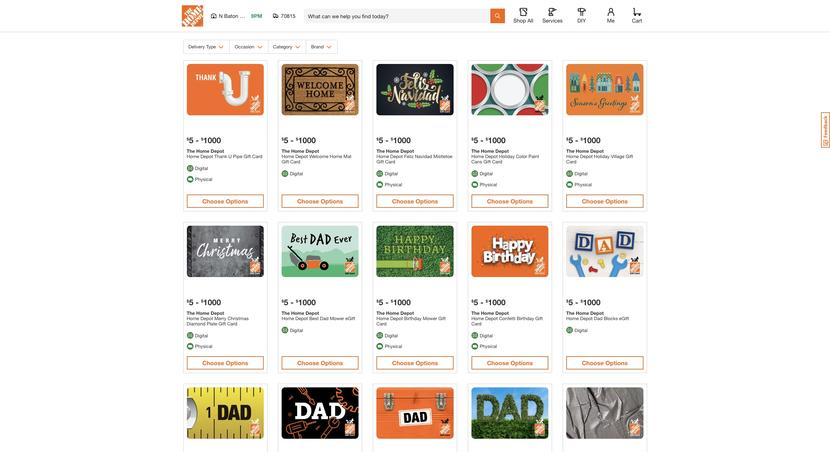 Task type: vqa. For each thing, say whether or not it's contained in the screenshot.
"&" within Bathroom Projects & Ideas LINK
no



Task type: describe. For each thing, give the bounding box(es) containing it.
digital for the home depot home depot confetti birthday gift card
[[480, 333, 493, 338]]

digital down the home depot home depot best dad mower egift
[[290, 327, 303, 333]]

welcome
[[309, 154, 329, 159]]

delivery
[[188, 44, 205, 49]]

physical for home depot merry christmas diamond plate gift card
[[195, 343, 212, 349]]

What can we help you find today? search field
[[308, 9, 490, 23]]

the home depot logo image
[[182, 5, 203, 27]]

home depot feliz navidad mistletoe gift card image
[[377, 64, 454, 115]]

choose options button for birthday
[[472, 356, 549, 370]]

digital down the home depot home depot dad blocks egift
[[575, 327, 588, 333]]

previous slide image
[[610, 9, 615, 15]]

shop all button
[[513, 8, 534, 24]]

1000 for blocks
[[583, 297, 601, 307]]

color
[[516, 154, 527, 159]]

mower inside the home depot home depot birthday mower gift card
[[423, 315, 437, 321]]

choose options for color
[[487, 198, 533, 205]]

home depot duct tape gift card image
[[566, 388, 643, 439]]

egift inside the home depot home depot dad blocks egift
[[619, 315, 629, 321]]

home depot holiday village gift card image
[[566, 64, 643, 115]]

n baton rouge
[[219, 13, 255, 19]]

3 / 3 group
[[183, 0, 647, 3]]

u
[[228, 154, 232, 159]]

the for home depot holiday village gift card
[[566, 148, 575, 154]]

5 for the home depot home depot holiday color paint cans gift card
[[474, 136, 478, 145]]

all
[[528, 17, 533, 24]]

choose options for village
[[582, 198, 628, 205]]

1000 for u
[[203, 136, 221, 145]]

navidad
[[415, 154, 432, 159]]

the for home depot welcome home mat gift card
[[282, 148, 290, 154]]

me button
[[600, 8, 622, 24]]

choose options for mower
[[392, 359, 438, 367]]

village
[[611, 154, 625, 159]]

5 for the home depot home depot thank u pipe gift card
[[189, 136, 193, 145]]

paint
[[529, 154, 539, 159]]

the home depot home depot feliz navidad mistletoe gift card
[[377, 148, 452, 165]]

$ 5 - $ 1000 for the home depot home depot confetti birthday gift card
[[472, 297, 506, 307]]

home depot thank u pipe gift card image
[[187, 64, 264, 115]]

gift inside the home depot home depot merry christmas diamond plate gift card
[[219, 321, 226, 326]]

dad inside the home depot home depot best dad mower egift
[[320, 315, 329, 321]]

the home depot home depot holiday color paint cans gift card
[[472, 148, 539, 165]]

$ 5 - $ 1000 for the home depot home depot best dad mower egift
[[282, 297, 316, 307]]

options for mower
[[416, 359, 438, 367]]

the home depot home depot best dad mower egift
[[282, 310, 355, 321]]

options for color
[[511, 198, 533, 205]]

choose options button for color
[[472, 195, 549, 208]]

physical for home depot birthday mower gift card
[[385, 343, 402, 349]]

physical for home depot holiday color paint cans gift card
[[480, 182, 497, 187]]

shop all
[[514, 17, 533, 24]]

open arrow image for delivery type
[[219, 46, 224, 49]]

the home depot home depot dad blocks egift
[[566, 310, 629, 321]]

this is the last slide image
[[636, 9, 641, 15]]

mower inside the home depot home depot best dad mower egift
[[330, 315, 344, 321]]

home depot dad topiary egift image
[[472, 388, 549, 439]]

5 for the home depot home depot merry christmas diamond plate gift card
[[189, 297, 193, 307]]

- for the home depot home depot holiday village gift card
[[575, 136, 579, 145]]

- for the home depot home depot feliz navidad mistletoe gift card
[[385, 136, 389, 145]]

1000 for village
[[583, 136, 601, 145]]

home depot welcome home mat gift card image
[[282, 64, 359, 115]]

choose options for navidad
[[392, 198, 438, 205]]

physical image for the home depot home depot holiday color paint cans gift card
[[472, 181, 478, 188]]

digital for the home depot home depot birthday mower gift card
[[385, 333, 398, 338]]

the home depot home depot thank u pipe gift card
[[187, 148, 262, 159]]

- for the home depot home depot thank u pipe gift card
[[196, 136, 199, 145]]

5 for the home depot home depot holiday village gift card
[[569, 136, 573, 145]]

gift inside the home depot home depot welcome home mat gift card
[[282, 159, 289, 165]]

card inside 'the home depot home depot confetti birthday gift card'
[[472, 321, 482, 326]]

merry
[[214, 315, 226, 321]]

1000 for birthday
[[488, 297, 506, 307]]

gift inside the home depot home depot holiday village gift card
[[626, 154, 633, 159]]

options for dad
[[321, 359, 343, 367]]

the home depot home depot welcome home mat gift card
[[282, 148, 352, 165]]

choose for home
[[297, 198, 319, 205]]

physical image for the home depot home depot holiday village gift card
[[566, 181, 573, 188]]

choose options button for dad
[[282, 356, 359, 370]]

category
[[273, 44, 292, 49]]

9pm
[[251, 13, 262, 19]]

card inside the home depot home depot thank u pipe gift card
[[252, 154, 262, 159]]

diy button
[[571, 8, 592, 24]]

digital for the home depot home depot holiday village gift card
[[575, 171, 588, 176]]

open arrow image for occasion
[[257, 46, 262, 49]]

card inside the home depot home depot merry christmas diamond plate gift card
[[227, 321, 237, 326]]

christmas
[[228, 315, 249, 321]]

choose options button for navidad
[[377, 195, 454, 208]]

cart
[[632, 17, 642, 24]]

physical image for the home depot home depot merry christmas diamond plate gift card
[[187, 343, 193, 350]]

delivery type
[[188, 44, 216, 49]]

card inside the home depot home depot holiday village gift card
[[566, 159, 576, 165]]

options for christmas
[[226, 359, 248, 367]]

digital for the home depot home depot thank u pipe gift card
[[195, 165, 208, 171]]

- for the home depot home depot dad blocks egift
[[575, 297, 579, 307]]

plate
[[207, 321, 217, 326]]

cans
[[472, 159, 482, 165]]

- for the home depot home depot holiday color paint cans gift card
[[480, 136, 484, 145]]

the for home depot best dad mower egift
[[282, 310, 290, 316]]

digital image for the home depot home depot thank u pipe gift card
[[187, 165, 193, 172]]

digital for the home depot home depot feliz navidad mistletoe gift card
[[385, 171, 398, 176]]

digital image for home depot merry christmas diamond plate gift card
[[187, 332, 193, 339]]

home depot dad tool icons egift image
[[282, 388, 359, 439]]

choose for color
[[487, 198, 509, 205]]

baton
[[224, 13, 238, 19]]

1000 for home
[[298, 136, 316, 145]]

5 for the home depot home depot feliz navidad mistletoe gift card
[[379, 136, 383, 145]]

5 for the home depot home depot confetti birthday gift card
[[474, 297, 478, 307]]

home depot holiday color paint cans gift card image
[[472, 64, 549, 115]]

holiday for color
[[499, 154, 515, 159]]

physical image for the home depot home depot confetti birthday gift card
[[472, 343, 478, 350]]

choose options button for home
[[282, 195, 359, 208]]

$ 5 - $ 1000 for the home depot home depot holiday color paint cans gift card
[[472, 136, 506, 145]]

cart link
[[630, 8, 644, 24]]

choose options for home
[[297, 198, 343, 205]]

physical for home depot holiday village gift card
[[575, 182, 592, 187]]

card inside 'the home depot home depot holiday color paint cans gift card'
[[492, 159, 502, 165]]

card inside the home depot home depot birthday mower gift card
[[377, 321, 387, 326]]

choose options button for blocks
[[566, 356, 643, 370]]

options for blocks
[[606, 359, 628, 367]]

options for home
[[321, 198, 343, 205]]

occasion
[[235, 44, 254, 49]]

choose for u
[[202, 198, 224, 205]]



Task type: locate. For each thing, give the bounding box(es) containing it.
2 dad from the left
[[594, 315, 603, 321]]

5
[[189, 136, 193, 145], [284, 136, 288, 145], [379, 136, 383, 145], [474, 136, 478, 145], [569, 136, 573, 145], [189, 297, 193, 307], [284, 297, 288, 307], [379, 297, 383, 307], [474, 297, 478, 307], [569, 297, 573, 307]]

options for u
[[226, 198, 248, 205]]

the home depot home depot holiday village gift card
[[566, 148, 633, 165]]

2 open arrow image from the left
[[295, 46, 300, 49]]

choose for mower
[[392, 359, 414, 367]]

1000 up 'the home depot home depot confetti birthday gift card'
[[488, 297, 506, 307]]

$
[[187, 137, 189, 142], [201, 137, 203, 142], [282, 137, 284, 142], [296, 137, 298, 142], [377, 137, 379, 142], [391, 137, 393, 142], [472, 137, 474, 142], [486, 137, 488, 142], [566, 137, 569, 142], [581, 137, 583, 142], [187, 298, 189, 303], [201, 298, 203, 303], [282, 298, 284, 303], [296, 298, 298, 303], [377, 298, 379, 303], [391, 298, 393, 303], [472, 298, 474, 303], [486, 298, 488, 303], [566, 298, 569, 303], [581, 298, 583, 303]]

diamond
[[187, 321, 205, 326]]

digital image
[[566, 170, 573, 177], [566, 327, 573, 333], [187, 332, 193, 339]]

home
[[196, 148, 209, 154], [291, 148, 304, 154], [386, 148, 399, 154], [481, 148, 494, 154], [576, 148, 589, 154], [187, 154, 199, 159], [282, 154, 294, 159], [330, 154, 342, 159], [377, 154, 389, 159], [472, 154, 484, 159], [566, 154, 579, 159], [196, 310, 209, 316], [291, 310, 304, 316], [386, 310, 399, 316], [481, 310, 494, 316], [576, 310, 589, 316], [187, 315, 199, 321], [282, 315, 294, 321], [377, 315, 389, 321], [472, 315, 484, 321], [566, 315, 579, 321]]

$ 5 - $ 1000 up the home depot home depot birthday mower gift card at bottom
[[377, 297, 411, 307]]

1 horizontal spatial open arrow image
[[327, 46, 332, 49]]

digital image for the home depot home depot holiday color paint cans gift card
[[472, 170, 478, 177]]

the home depot home depot confetti birthday gift card
[[472, 310, 543, 326]]

choose options button for christmas
[[187, 356, 264, 370]]

5 for the home depot home depot birthday mower gift card
[[379, 297, 383, 307]]

open arrow image inside occasion link
[[257, 46, 262, 49]]

best
[[309, 315, 319, 321]]

mat
[[344, 154, 352, 159]]

gift inside the home depot home depot feliz navidad mistletoe gift card
[[377, 159, 384, 165]]

thank
[[214, 154, 227, 159]]

depot
[[211, 148, 224, 154], [306, 148, 319, 154], [401, 148, 414, 154], [495, 148, 509, 154], [590, 148, 604, 154], [201, 154, 213, 159], [295, 154, 308, 159], [390, 154, 403, 159], [485, 154, 498, 159], [580, 154, 593, 159], [211, 310, 224, 316], [306, 310, 319, 316], [401, 310, 414, 316], [495, 310, 509, 316], [590, 310, 604, 316], [201, 315, 213, 321], [295, 315, 308, 321], [390, 315, 403, 321], [485, 315, 498, 321], [580, 315, 593, 321]]

occasion link
[[230, 40, 268, 53]]

the home depot home depot merry christmas diamond plate gift card
[[187, 310, 249, 326]]

the for home depot holiday color paint cans gift card
[[472, 148, 480, 154]]

feedback link image
[[821, 112, 830, 148]]

choose for blocks
[[582, 359, 604, 367]]

1000 up 'the home depot home depot holiday color paint cans gift card'
[[488, 136, 506, 145]]

- for the home depot home depot birthday mower gift card
[[385, 297, 389, 307]]

home depot dad ruler gift card image
[[187, 388, 264, 439]]

- up the home depot home depot holiday village gift card
[[575, 136, 579, 145]]

choose options for birthday
[[487, 359, 533, 367]]

gift
[[244, 154, 251, 159], [626, 154, 633, 159], [282, 159, 289, 165], [377, 159, 384, 165], [484, 159, 491, 165], [438, 315, 446, 321], [536, 315, 543, 321], [219, 321, 226, 326]]

home depot best dad mower egift image
[[282, 226, 359, 277]]

0 horizontal spatial holiday
[[499, 154, 515, 159]]

choose options
[[202, 198, 248, 205], [297, 198, 343, 205], [392, 198, 438, 205], [487, 198, 533, 205], [582, 198, 628, 205], [202, 359, 248, 367], [297, 359, 343, 367], [392, 359, 438, 367], [487, 359, 533, 367], [582, 359, 628, 367]]

1000 for dad
[[298, 297, 316, 307]]

choose for birthday
[[487, 359, 509, 367]]

choose options button for mower
[[377, 356, 454, 370]]

- up the home depot home depot welcome home mat gift card
[[291, 136, 294, 145]]

services button
[[542, 8, 563, 24]]

1000 up best
[[298, 297, 316, 307]]

- for the home depot home depot welcome home mat gift card
[[291, 136, 294, 145]]

1000 for color
[[488, 136, 506, 145]]

open arrow image inside brand link
[[327, 46, 332, 49]]

the inside the home depot home depot feliz navidad mistletoe gift card
[[377, 148, 385, 154]]

0 horizontal spatial egift
[[345, 315, 355, 321]]

physical image for the home depot home depot thank u pipe gift card
[[187, 176, 193, 182]]

2 open arrow image from the left
[[327, 46, 332, 49]]

1000 for christmas
[[203, 297, 221, 307]]

digital for the home depot home depot merry christmas diamond plate gift card
[[195, 333, 208, 338]]

open arrow image for category
[[295, 46, 300, 49]]

digital image for the home depot home depot feliz navidad mistletoe gift card
[[377, 170, 383, 177]]

dad
[[320, 315, 329, 321], [594, 315, 603, 321]]

egift
[[345, 315, 355, 321], [619, 315, 629, 321]]

gift inside 'the home depot home depot confetti birthday gift card'
[[536, 315, 543, 321]]

shop
[[514, 17, 526, 24]]

the home depot home depot birthday mower gift card
[[377, 310, 446, 326]]

diy
[[578, 17, 586, 24]]

holiday left village
[[594, 154, 610, 159]]

feliz
[[404, 154, 414, 159]]

$ 5 - $ 1000 for the home depot home depot thank u pipe gift card
[[187, 136, 221, 145]]

holiday inside 'the home depot home depot holiday color paint cans gift card'
[[499, 154, 515, 159]]

- up the home depot home depot best dad mower egift
[[291, 297, 294, 307]]

1 mower from the left
[[330, 315, 344, 321]]

- up the home depot home depot feliz navidad mistletoe gift card
[[385, 136, 389, 145]]

2 birthday from the left
[[517, 315, 534, 321]]

$ 5 - $ 1000 up the home depot home depot merry christmas diamond plate gift card
[[187, 297, 221, 307]]

1 horizontal spatial dad
[[594, 315, 603, 321]]

digital down diamond
[[195, 333, 208, 338]]

choose options for u
[[202, 198, 248, 205]]

1 horizontal spatial holiday
[[594, 154, 610, 159]]

category link
[[268, 40, 306, 53]]

digital down the home depot home depot birthday mower gift card at bottom
[[385, 333, 398, 338]]

digital down the home depot home depot feliz navidad mistletoe gift card
[[385, 171, 398, 176]]

birthday inside the home depot home depot birthday mower gift card
[[404, 315, 422, 321]]

the inside 'the home depot home depot holiday color paint cans gift card'
[[472, 148, 480, 154]]

1000 up the home depot home depot birthday mower gift card at bottom
[[393, 297, 411, 307]]

holiday inside the home depot home depot holiday village gift card
[[594, 154, 610, 159]]

birthday
[[404, 315, 422, 321], [517, 315, 534, 321]]

1000 up the home depot home depot dad blocks egift
[[583, 297, 601, 307]]

rouge
[[240, 13, 255, 19]]

home depot dad toolbox egift image
[[377, 388, 454, 439]]

$ 5 - $ 1000 up the home depot home depot welcome home mat gift card
[[282, 136, 316, 145]]

services
[[543, 17, 563, 24]]

physical image
[[472, 181, 478, 188], [187, 343, 193, 350], [377, 343, 383, 350]]

$ 5 - $ 1000 up the home depot home depot dad blocks egift
[[566, 297, 601, 307]]

options
[[226, 198, 248, 205], [321, 198, 343, 205], [416, 198, 438, 205], [511, 198, 533, 205], [606, 198, 628, 205], [226, 359, 248, 367], [321, 359, 343, 367], [416, 359, 438, 367], [511, 359, 533, 367], [606, 359, 628, 367]]

-
[[196, 136, 199, 145], [291, 136, 294, 145], [385, 136, 389, 145], [480, 136, 484, 145], [575, 136, 579, 145], [196, 297, 199, 307], [291, 297, 294, 307], [385, 297, 389, 307], [480, 297, 484, 307], [575, 297, 579, 307]]

5 for the home depot home depot welcome home mat gift card
[[284, 136, 288, 145]]

1 open arrow image from the left
[[257, 46, 262, 49]]

physical for home depot thank u pipe gift card
[[195, 176, 212, 182]]

1 holiday from the left
[[499, 154, 515, 159]]

digital image for the home depot home depot confetti birthday gift card
[[472, 332, 478, 339]]

digital down the home depot home depot thank u pipe gift card
[[195, 165, 208, 171]]

open arrow image for brand
[[327, 46, 332, 49]]

digital
[[195, 165, 208, 171], [290, 171, 303, 176], [385, 171, 398, 176], [480, 171, 493, 176], [575, 171, 588, 176], [290, 327, 303, 333], [575, 327, 588, 333], [195, 333, 208, 338], [385, 333, 398, 338], [480, 333, 493, 338]]

type
[[206, 44, 216, 49]]

- for the home depot home depot merry christmas diamond plate gift card
[[196, 297, 199, 307]]

home depot birthday mower gift card image
[[377, 226, 454, 277]]

physical image
[[187, 176, 193, 182], [377, 181, 383, 188], [566, 181, 573, 188], [472, 343, 478, 350]]

1000 up the home depot home depot merry christmas diamond plate gift card
[[203, 297, 221, 307]]

card
[[252, 154, 262, 159], [290, 159, 300, 165], [385, 159, 395, 165], [492, 159, 502, 165], [566, 159, 576, 165], [227, 321, 237, 326], [377, 321, 387, 326], [472, 321, 482, 326]]

$ 5 - $ 1000 up thank
[[187, 136, 221, 145]]

1 horizontal spatial physical image
[[377, 343, 383, 350]]

choose options for dad
[[297, 359, 343, 367]]

- up 'the home depot home depot confetti birthday gift card'
[[480, 297, 484, 307]]

$ 5 - $ 1000 up best
[[282, 297, 316, 307]]

$ 5 - $ 1000 for the home depot home depot welcome home mat gift card
[[282, 136, 316, 145]]

egift inside the home depot home depot best dad mower egift
[[345, 315, 355, 321]]

1000 up thank
[[203, 136, 221, 145]]

physical
[[195, 176, 212, 182], [385, 182, 402, 187], [480, 182, 497, 187], [575, 182, 592, 187], [195, 343, 212, 349], [385, 343, 402, 349], [480, 343, 497, 349]]

- up diamond
[[196, 297, 199, 307]]

holiday left color
[[499, 154, 515, 159]]

digital image for the home depot home depot birthday mower gift card
[[377, 332, 383, 339]]

home depot merry christmas diamond plate gift card image
[[187, 226, 264, 277]]

choose options for christmas
[[202, 359, 248, 367]]

$ 5 - $ 1000 up 'the home depot home depot confetti birthday gift card'
[[472, 297, 506, 307]]

1 horizontal spatial birthday
[[517, 315, 534, 321]]

birthday inside 'the home depot home depot confetti birthday gift card'
[[517, 315, 534, 321]]

choose for christmas
[[202, 359, 224, 367]]

digital down cans at the right top of page
[[480, 171, 493, 176]]

me
[[607, 17, 615, 24]]

- for the home depot home depot confetti birthday gift card
[[480, 297, 484, 307]]

open arrow image right "category"
[[295, 46, 300, 49]]

1 dad from the left
[[320, 315, 329, 321]]

the inside 'the home depot home depot confetti birthday gift card'
[[472, 310, 480, 316]]

the for home depot confetti birthday gift card
[[472, 310, 480, 316]]

$ 5 - $ 1000 for the home depot home depot holiday village gift card
[[566, 136, 601, 145]]

the inside the home depot home depot welcome home mat gift card
[[282, 148, 290, 154]]

2 holiday from the left
[[594, 154, 610, 159]]

0 horizontal spatial dad
[[320, 315, 329, 321]]

the inside the home depot home depot dad blocks egift
[[566, 310, 575, 316]]

options for birthday
[[511, 359, 533, 367]]

0 horizontal spatial open arrow image
[[257, 46, 262, 49]]

gift inside the home depot home depot thank u pipe gift card
[[244, 154, 251, 159]]

2 mower from the left
[[423, 315, 437, 321]]

the inside the home depot home depot merry christmas diamond plate gift card
[[187, 310, 195, 316]]

digital image for home depot holiday village gift card
[[566, 170, 573, 177]]

gift inside 'the home depot home depot holiday color paint cans gift card'
[[484, 159, 491, 165]]

1 egift from the left
[[345, 315, 355, 321]]

$ 5 - $ 1000 for the home depot home depot feliz navidad mistletoe gift card
[[377, 136, 411, 145]]

brand
[[311, 44, 324, 49]]

open arrow image
[[257, 46, 262, 49], [295, 46, 300, 49]]

mistletoe
[[433, 154, 452, 159]]

0 horizontal spatial open arrow image
[[219, 46, 224, 49]]

1 birthday from the left
[[404, 315, 422, 321]]

pipe
[[233, 154, 242, 159]]

choose
[[202, 198, 224, 205], [297, 198, 319, 205], [392, 198, 414, 205], [487, 198, 509, 205], [582, 198, 604, 205], [202, 359, 224, 367], [297, 359, 319, 367], [392, 359, 414, 367], [487, 359, 509, 367], [582, 359, 604, 367]]

gift inside the home depot home depot birthday mower gift card
[[438, 315, 446, 321]]

the for home depot merry christmas diamond plate gift card
[[187, 310, 195, 316]]

home depot confetti birthday gift card image
[[472, 226, 549, 277]]

open arrow image
[[219, 46, 224, 49], [327, 46, 332, 49]]

$ 5 - $ 1000
[[187, 136, 221, 145], [282, 136, 316, 145], [377, 136, 411, 145], [472, 136, 506, 145], [566, 136, 601, 145], [187, 297, 221, 307], [282, 297, 316, 307], [377, 297, 411, 307], [472, 297, 506, 307], [566, 297, 601, 307]]

1 horizontal spatial open arrow image
[[295, 46, 300, 49]]

- up the home depot home depot dad blocks egift
[[575, 297, 579, 307]]

n
[[219, 13, 223, 19]]

- up the home depot home depot thank u pipe gift card
[[196, 136, 199, 145]]

dad right best
[[320, 315, 329, 321]]

70815 button
[[273, 13, 296, 19]]

1000 for mower
[[393, 297, 411, 307]]

open arrow image right 'brand'
[[327, 46, 332, 49]]

- for the home depot home depot best dad mower egift
[[291, 297, 294, 307]]

open arrow image right type
[[219, 46, 224, 49]]

brand link
[[306, 40, 337, 53]]

physical image for the home depot home depot feliz navidad mistletoe gift card
[[377, 181, 383, 188]]

card inside the home depot home depot welcome home mat gift card
[[290, 159, 300, 165]]

physical for home depot confetti birthday gift card
[[480, 343, 497, 349]]

holiday for village
[[594, 154, 610, 159]]

options for village
[[606, 198, 628, 205]]

home depot dad blocks egift image
[[566, 226, 643, 277]]

open arrow image inside category 'link'
[[295, 46, 300, 49]]

choose options button
[[187, 195, 264, 208], [282, 195, 359, 208], [377, 195, 454, 208], [472, 195, 549, 208], [566, 195, 643, 208], [187, 356, 264, 370], [282, 356, 359, 370], [377, 356, 454, 370], [472, 356, 549, 370], [566, 356, 643, 370]]

$ 5 - $ 1000 for the home depot home depot dad blocks egift
[[566, 297, 601, 307]]

digital down the home depot home depot holiday village gift card
[[575, 171, 588, 176]]

$ 5 - $ 1000 up 'the home depot home depot holiday color paint cans gift card'
[[472, 136, 506, 145]]

the for home depot feliz navidad mistletoe gift card
[[377, 148, 385, 154]]

the for home depot birthday mower gift card
[[377, 310, 385, 316]]

the inside the home depot home depot holiday village gift card
[[566, 148, 575, 154]]

choose for village
[[582, 198, 604, 205]]

blocks
[[604, 315, 618, 321]]

0 horizontal spatial birthday
[[404, 315, 422, 321]]

2 egift from the left
[[619, 315, 629, 321]]

digital down the home depot home depot welcome home mat gift card
[[290, 171, 303, 176]]

1000 up the home depot home depot welcome home mat gift card
[[298, 136, 316, 145]]

$ 5 - $ 1000 up feliz on the left top
[[377, 136, 411, 145]]

options for navidad
[[416, 198, 438, 205]]

choose options button for u
[[187, 195, 264, 208]]

2 horizontal spatial physical image
[[472, 181, 478, 188]]

the inside the home depot home depot thank u pipe gift card
[[187, 148, 195, 154]]

digital for the home depot home depot holiday color paint cans gift card
[[480, 171, 493, 176]]

1 horizontal spatial mower
[[423, 315, 437, 321]]

0 horizontal spatial mower
[[330, 315, 344, 321]]

dad left blocks on the bottom of the page
[[594, 315, 603, 321]]

open arrow image inside delivery type link
[[219, 46, 224, 49]]

physical for home depot feliz navidad mistletoe gift card
[[385, 182, 402, 187]]

choose options for blocks
[[582, 359, 628, 367]]

choose for navidad
[[392, 198, 414, 205]]

open arrow image right 'occasion' at top left
[[257, 46, 262, 49]]

the
[[187, 148, 195, 154], [282, 148, 290, 154], [377, 148, 385, 154], [472, 148, 480, 154], [566, 148, 575, 154], [187, 310, 195, 316], [282, 310, 290, 316], [377, 310, 385, 316], [472, 310, 480, 316], [566, 310, 575, 316]]

dad inside the home depot home depot dad blocks egift
[[594, 315, 603, 321]]

1 open arrow image from the left
[[219, 46, 224, 49]]

0 horizontal spatial physical image
[[187, 343, 193, 350]]

digital image
[[187, 165, 193, 172], [282, 170, 288, 177], [377, 170, 383, 177], [472, 170, 478, 177], [282, 327, 288, 333], [377, 332, 383, 339], [472, 332, 478, 339]]

the for home depot dad blocks egift
[[566, 310, 575, 316]]

1000
[[203, 136, 221, 145], [298, 136, 316, 145], [393, 136, 411, 145], [488, 136, 506, 145], [583, 136, 601, 145], [203, 297, 221, 307], [298, 297, 316, 307], [393, 297, 411, 307], [488, 297, 506, 307], [583, 297, 601, 307]]

digital down 'the home depot home depot confetti birthday gift card'
[[480, 333, 493, 338]]

the inside the home depot home depot birthday mower gift card
[[377, 310, 385, 316]]

confetti
[[499, 315, 516, 321]]

5 for the home depot home depot best dad mower egift
[[284, 297, 288, 307]]

1000 up feliz on the left top
[[393, 136, 411, 145]]

- up cans at the right top of page
[[480, 136, 484, 145]]

1 horizontal spatial egift
[[619, 315, 629, 321]]

card inside the home depot home depot feliz navidad mistletoe gift card
[[385, 159, 395, 165]]

physical image for the home depot home depot birthday mower gift card
[[377, 343, 383, 350]]

holiday
[[499, 154, 515, 159], [594, 154, 610, 159]]

$ 5 - $ 1000 for the home depot home depot merry christmas diamond plate gift card
[[187, 297, 221, 307]]

$ 5 - $ 1000 up the home depot home depot holiday village gift card
[[566, 136, 601, 145]]

$ 5 - $ 1000 for the home depot home depot birthday mower gift card
[[377, 297, 411, 307]]

mower
[[330, 315, 344, 321], [423, 315, 437, 321]]

1000 up the home depot home depot holiday village gift card
[[583, 136, 601, 145]]

70815
[[281, 13, 296, 19]]

- up the home depot home depot birthday mower gift card at bottom
[[385, 297, 389, 307]]

1000 for navidad
[[393, 136, 411, 145]]

delivery type link
[[183, 40, 229, 53]]

the inside the home depot home depot best dad mower egift
[[282, 310, 290, 316]]



